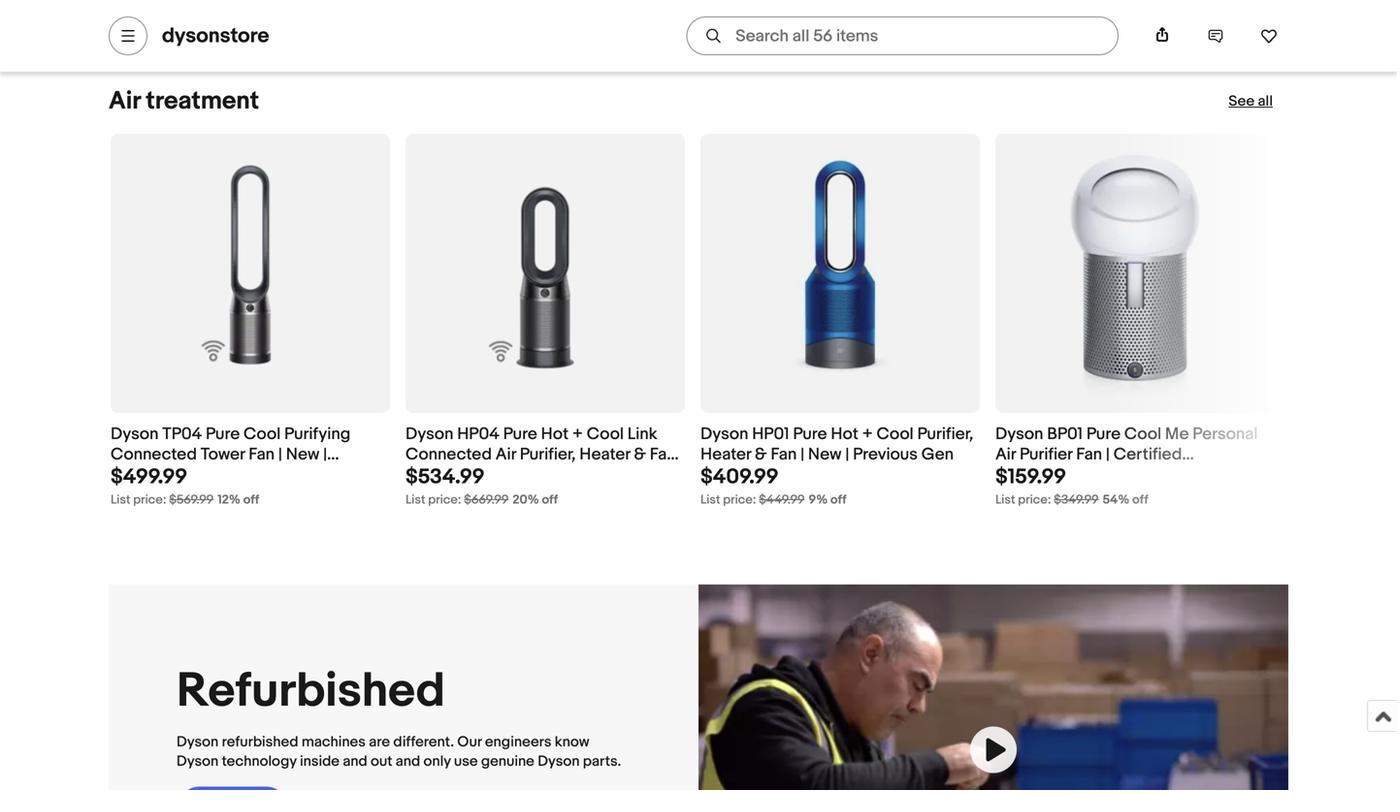 Task type: describe. For each thing, give the bounding box(es) containing it.
connected inside dyson hp04 pure hot + cool link connected air purifier, heater & fan | new |
[[406, 445, 492, 465]]

1 vertical spatial refurbished
[[177, 663, 445, 721]]

new inside dyson hp01 pure hot + cool purifier, heater & fan | new | previous gen
[[808, 445, 842, 465]]

different.
[[393, 734, 454, 752]]

engineers
[[485, 734, 551, 752]]

+ for $409.99
[[862, 425, 873, 445]]

$569.99
[[169, 493, 214, 508]]

link
[[628, 425, 657, 445]]

fan inside dyson hp01 pure hot + cool purifier, heater & fan | new | previous gen
[[771, 445, 797, 465]]

dyson hp01 pure hot + cool purifier, heater & fan | new | previous gen : quick view image
[[741, 134, 939, 413]]

list for $499.99
[[111, 493, 130, 508]]

price: for $534.99
[[428, 493, 461, 508]]

Search all 56 items field
[[686, 16, 1119, 55]]

dyson for dyson hp01 pure hot + cool purifier, heater & fan | new | previous gen
[[700, 425, 748, 445]]

purifying
[[284, 425, 351, 445]]

off for $159.99
[[1132, 493, 1148, 508]]

$499.99
[[111, 465, 187, 490]]

cool inside dyson bp01 pure cool me personal air purifier fan | certified refurbished
[[1124, 425, 1161, 445]]

cool inside dyson tp04 pure cool purifying connected tower fan | new | previous gen
[[244, 425, 281, 445]]

dyson bp01 pure cool me personal air purifier fan | certified refurbished
[[995, 425, 1258, 485]]

price: for $409.99
[[723, 493, 756, 508]]

gen inside dyson tp04 pure cool purifying connected tower fan | new | previous gen
[[179, 465, 211, 485]]

dyson tp04 pure cool purifying connected tower fan | new | previous gen
[[111, 425, 351, 485]]

machines
[[302, 734, 366, 752]]

pure for $499.99
[[206, 425, 240, 445]]

see all link
[[683, 93, 1273, 126]]

+ for $534.99
[[572, 425, 583, 445]]

dyson hp04 pure hot + cool link connected air purifier, heater & fan | new | button
[[406, 425, 685, 485]]

| inside dyson bp01 pure cool me personal air purifier fan | certified refurbished
[[1106, 445, 1110, 465]]

purifier, inside dyson hp01 pure hot + cool purifier, heater & fan | new | previous gen
[[917, 425, 973, 445]]

bp01
[[1047, 425, 1083, 445]]

our
[[457, 734, 482, 752]]

pure for $409.99
[[793, 425, 827, 445]]

$499.99 list price: $569.99 12% off
[[111, 465, 259, 508]]

$409.99 list price: $449.99 9% off
[[700, 465, 846, 508]]

new inside dyson hp04 pure hot + cool link connected air purifier, heater & fan | new |
[[406, 465, 439, 485]]

dysonstore
[[162, 23, 269, 49]]

air inside dyson hp04 pure hot + cool link connected air purifier, heater & fan | new |
[[496, 445, 516, 465]]

12%
[[218, 493, 240, 508]]

see
[[1229, 93, 1255, 110]]

54%
[[1103, 493, 1130, 508]]

genuine
[[481, 753, 534, 771]]

dyson hp04 pure hot + cool link connected air purifier, heater & fan | new |
[[406, 425, 683, 485]]

20%
[[513, 493, 539, 508]]

& inside dyson hp04 pure hot + cool link connected air purifier, heater & fan | new |
[[634, 445, 646, 465]]

fan inside dyson tp04 pure cool purifying connected tower fan | new | previous gen
[[249, 445, 275, 465]]

heater inside dyson hp01 pure hot + cool purifier, heater & fan | new | previous gen
[[700, 445, 751, 465]]

cool inside dyson hp04 pure hot + cool link connected air purifier, heater & fan | new |
[[587, 425, 624, 445]]

0 horizontal spatial air
[[109, 87, 140, 117]]

dyson tp04 pure cool purifying connected tower fan | new | previous gen button
[[111, 425, 390, 485]]

$449.99
[[759, 493, 805, 508]]

dyson down know
[[538, 753, 580, 771]]

out
[[371, 753, 392, 771]]

purifier, inside dyson hp04 pure hot + cool link connected air purifier, heater & fan | new |
[[520, 445, 576, 465]]

2 and from the left
[[396, 753, 420, 771]]

refurbished
[[222, 734, 298, 752]]

$669.99
[[464, 493, 509, 508]]

list for $159.99
[[995, 493, 1015, 508]]

personal
[[1193, 425, 1258, 445]]

list for $409.99
[[700, 493, 720, 508]]



Task type: vqa. For each thing, say whether or not it's contained in the screenshot.


Task type: locate. For each thing, give the bounding box(es) containing it.
2 cool from the left
[[587, 425, 624, 445]]

off
[[243, 493, 259, 508], [542, 493, 558, 508], [831, 493, 846, 508], [1132, 493, 1148, 508]]

all
[[1258, 93, 1273, 110]]

use
[[454, 753, 478, 771]]

+ right hp01
[[862, 425, 873, 445]]

fan right 'tower'
[[249, 445, 275, 465]]

cool
[[244, 425, 281, 445], [587, 425, 624, 445], [877, 425, 914, 445], [1124, 425, 1161, 445]]

fan left the $409.99
[[650, 445, 676, 465]]

dyson bp01 pure cool me personal air purifier fan | certified refurbished button
[[995, 425, 1275, 485]]

fan right purifier
[[1076, 445, 1102, 465]]

2 list from the left
[[406, 493, 425, 508]]

list inside $159.99 list price: $349.99 54% off
[[995, 493, 1015, 508]]

dyson inside dyson hp01 pure hot + cool purifier, heater & fan | new | previous gen
[[700, 425, 748, 445]]

list
[[111, 493, 130, 508], [406, 493, 425, 508], [700, 493, 720, 508], [995, 493, 1015, 508]]

dyson tp04 pure cool purifying connected tower fan | new | previous gen : quick view image
[[157, 134, 343, 413]]

1 cool from the left
[[244, 425, 281, 445]]

$534.99
[[406, 465, 485, 490]]

dysonstore link
[[162, 23, 269, 49]]

2 heater from the left
[[700, 445, 751, 465]]

2 price: from the left
[[428, 493, 461, 508]]

price: for $159.99
[[1018, 493, 1051, 508]]

air left purifier
[[995, 445, 1016, 465]]

list inside the $409.99 list price: $449.99 9% off
[[700, 493, 720, 508]]

pure inside dyson hp01 pure hot + cool purifier, heater & fan | new | previous gen
[[793, 425, 827, 445]]

purifier,
[[917, 425, 973, 445], [520, 445, 576, 465]]

off right 9%
[[831, 493, 846, 508]]

2 horizontal spatial air
[[995, 445, 1016, 465]]

are
[[369, 734, 390, 752]]

1 fan from the left
[[249, 445, 275, 465]]

|
[[278, 445, 282, 465], [323, 445, 327, 465], [680, 445, 683, 465], [801, 445, 804, 465], [845, 445, 849, 465], [1106, 445, 1110, 465], [443, 465, 447, 485]]

3 off from the left
[[831, 493, 846, 508]]

dyson inside dyson hp04 pure hot + cool link connected air purifier, heater & fan | new |
[[406, 425, 453, 445]]

0 horizontal spatial gen
[[179, 465, 211, 485]]

0 horizontal spatial and
[[343, 753, 367, 771]]

0 horizontal spatial heater
[[579, 445, 630, 465]]

dyson bp01 pure cool me personal air purifier fan | certified refurbished : quick view image
[[995, 134, 1275, 413]]

1 and from the left
[[343, 753, 367, 771]]

refurbished up machines
[[177, 663, 445, 721]]

+
[[572, 425, 583, 445], [862, 425, 873, 445]]

dyson left refurbished
[[177, 734, 219, 752]]

1 + from the left
[[572, 425, 583, 445]]

off right 12%
[[243, 493, 259, 508]]

treatment
[[146, 87, 259, 117]]

dyson inside dyson tp04 pure cool purifying connected tower fan | new | previous gen
[[111, 425, 159, 445]]

previous
[[853, 445, 918, 465], [111, 465, 175, 485]]

&
[[634, 445, 646, 465], [755, 445, 767, 465]]

2 horizontal spatial new
[[808, 445, 842, 465]]

list down $159.99
[[995, 493, 1015, 508]]

3 list from the left
[[700, 493, 720, 508]]

3 price: from the left
[[723, 493, 756, 508]]

1 horizontal spatial previous
[[853, 445, 918, 465]]

fan up $449.99 in the right bottom of the page
[[771, 445, 797, 465]]

pure inside dyson hp04 pure hot + cool link connected air purifier, heater & fan | new |
[[503, 425, 537, 445]]

0 horizontal spatial +
[[572, 425, 583, 445]]

2 & from the left
[[755, 445, 767, 465]]

list for $534.99
[[406, 493, 425, 508]]

dyson hp01 pure hot + cool purifier, heater & fan | new | previous gen button
[[700, 425, 980, 465]]

4 off from the left
[[1132, 493, 1148, 508]]

air treatment
[[109, 87, 259, 117]]

price: down $499.99
[[133, 493, 166, 508]]

1 horizontal spatial gen
[[921, 445, 954, 465]]

list inside $534.99 list price: $669.99 20% off
[[406, 493, 425, 508]]

1 price: from the left
[[133, 493, 166, 508]]

2 off from the left
[[542, 493, 558, 508]]

4 fan from the left
[[1076, 445, 1102, 465]]

4 price: from the left
[[1018, 493, 1051, 508]]

connected
[[111, 445, 197, 465], [406, 445, 492, 465]]

price:
[[133, 493, 166, 508], [428, 493, 461, 508], [723, 493, 756, 508], [1018, 493, 1051, 508]]

off inside $499.99 list price: $569.99 12% off
[[243, 493, 259, 508]]

$349.99
[[1054, 493, 1099, 508]]

dyson up $159.99
[[995, 425, 1043, 445]]

hot for $409.99
[[831, 425, 858, 445]]

dyson for dyson refurbished machines are different. our engineers know dyson technology inside and out and only use genuine dyson parts.
[[177, 734, 219, 752]]

dyson inside dyson bp01 pure cool me personal air purifier fan | certified refurbished
[[995, 425, 1043, 445]]

+ inside dyson hp04 pure hot + cool link connected air purifier, heater & fan | new |
[[572, 425, 583, 445]]

hot inside dyson hp01 pure hot + cool purifier, heater & fan | new | previous gen
[[831, 425, 858, 445]]

dyson left technology
[[177, 753, 219, 771]]

0 horizontal spatial new
[[286, 445, 319, 465]]

hot inside dyson hp04 pure hot + cool link connected air purifier, heater & fan | new |
[[541, 425, 569, 445]]

tp04
[[162, 425, 202, 445]]

hot for $534.99
[[541, 425, 569, 445]]

gen up $569.99
[[179, 465, 211, 485]]

1 horizontal spatial hot
[[831, 425, 858, 445]]

off inside $159.99 list price: $349.99 54% off
[[1132, 493, 1148, 508]]

off for $409.99
[[831, 493, 846, 508]]

pure inside dyson bp01 pure cool me personal air purifier fan | certified refurbished
[[1087, 425, 1121, 445]]

fan
[[249, 445, 275, 465], [650, 445, 676, 465], [771, 445, 797, 465], [1076, 445, 1102, 465]]

2 + from the left
[[862, 425, 873, 445]]

off right 20%
[[542, 493, 558, 508]]

dyson up $499.99
[[111, 425, 159, 445]]

$159.99
[[995, 465, 1066, 490]]

gen
[[921, 445, 954, 465], [179, 465, 211, 485]]

list down the $409.99
[[700, 493, 720, 508]]

price: down $159.99
[[1018, 493, 1051, 508]]

price: for $499.99
[[133, 493, 166, 508]]

2 fan from the left
[[650, 445, 676, 465]]

inside
[[300, 753, 340, 771]]

see all
[[1229, 93, 1273, 110]]

0 horizontal spatial hot
[[541, 425, 569, 445]]

and
[[343, 753, 367, 771], [396, 753, 420, 771]]

1 horizontal spatial air
[[496, 445, 516, 465]]

4 list from the left
[[995, 493, 1015, 508]]

dyson for dyson hp04 pure hot + cool link connected air purifier, heater & fan | new |
[[406, 425, 453, 445]]

save this seller dysonofficial image
[[1260, 27, 1278, 45]]

list down $499.99
[[111, 493, 130, 508]]

dyson for dyson bp01 pure cool me personal air purifier fan | certified refurbished
[[995, 425, 1043, 445]]

price: inside $499.99 list price: $569.99 12% off
[[133, 493, 166, 508]]

0 horizontal spatial purifier,
[[520, 445, 576, 465]]

hot right hp01
[[831, 425, 858, 445]]

1 horizontal spatial purifier,
[[917, 425, 973, 445]]

gen inside dyson hp01 pure hot + cool purifier, heater & fan | new | previous gen
[[921, 445, 954, 465]]

off inside the $409.99 list price: $449.99 9% off
[[831, 493, 846, 508]]

purifier
[[1020, 445, 1072, 465]]

dyson refurbished machines are different. our engineers know dyson technology inside and out and only use genuine dyson parts.
[[177, 734, 621, 771]]

1 horizontal spatial and
[[396, 753, 420, 771]]

dyson hp01 pure hot + cool purifier, heater & fan | new | previous gen
[[700, 425, 973, 465]]

connected up $669.99
[[406, 445, 492, 465]]

pure inside dyson tp04 pure cool purifying connected tower fan | new | previous gen
[[206, 425, 240, 445]]

new inside dyson tp04 pure cool purifying connected tower fan | new | previous gen
[[286, 445, 319, 465]]

refurbished inside dyson bp01 pure cool me personal air purifier fan | certified refurbished
[[995, 465, 1088, 485]]

cool inside dyson hp01 pure hot + cool purifier, heater & fan | new | previous gen
[[877, 425, 914, 445]]

technology
[[222, 753, 297, 771]]

1 horizontal spatial refurbished
[[995, 465, 1088, 485]]

air left treatment
[[109, 87, 140, 117]]

price: inside $159.99 list price: $349.99 54% off
[[1018, 493, 1051, 508]]

heater
[[579, 445, 630, 465], [700, 445, 751, 465]]

fan inside dyson bp01 pure cool me personal air purifier fan | certified refurbished
[[1076, 445, 1102, 465]]

dyson for dyson tp04 pure cool purifying connected tower fan | new | previous gen
[[111, 425, 159, 445]]

1 horizontal spatial heater
[[700, 445, 751, 465]]

1 off from the left
[[243, 493, 259, 508]]

previous inside dyson tp04 pure cool purifying connected tower fan | new | previous gen
[[111, 465, 175, 485]]

1 & from the left
[[634, 445, 646, 465]]

off for $499.99
[[243, 493, 259, 508]]

$534.99 list price: $669.99 20% off
[[406, 465, 558, 508]]

$409.99
[[700, 465, 779, 490]]

list inside $499.99 list price: $569.99 12% off
[[111, 493, 130, 508]]

price: down $534.99
[[428, 493, 461, 508]]

9%
[[809, 493, 828, 508]]

connected up $569.99
[[111, 445, 197, 465]]

me
[[1165, 425, 1189, 445]]

previous inside dyson hp01 pure hot + cool purifier, heater & fan | new | previous gen
[[853, 445, 918, 465]]

pure for $534.99
[[503, 425, 537, 445]]

parts.
[[583, 753, 621, 771]]

price: down the $409.99
[[723, 493, 756, 508]]

1 hot from the left
[[541, 425, 569, 445]]

pure right 'bp01' at right bottom
[[1087, 425, 1121, 445]]

& inside dyson hp01 pure hot + cool purifier, heater & fan | new | previous gen
[[755, 445, 767, 465]]

fan inside dyson hp04 pure hot + cool link connected air purifier, heater & fan | new |
[[650, 445, 676, 465]]

price: inside the $409.99 list price: $449.99 9% off
[[723, 493, 756, 508]]

4 pure from the left
[[1087, 425, 1121, 445]]

0 horizontal spatial &
[[634, 445, 646, 465]]

off right the 54%
[[1132, 493, 1148, 508]]

pure
[[206, 425, 240, 445], [503, 425, 537, 445], [793, 425, 827, 445], [1087, 425, 1121, 445]]

connected inside dyson tp04 pure cool purifying connected tower fan | new | previous gen
[[111, 445, 197, 465]]

list down $534.99
[[406, 493, 425, 508]]

$159.99 list price: $349.99 54% off
[[995, 465, 1148, 508]]

pure for $159.99
[[1087, 425, 1121, 445]]

new
[[286, 445, 319, 465], [808, 445, 842, 465], [406, 465, 439, 485]]

heater inside dyson hp04 pure hot + cool link connected air purifier, heater & fan | new |
[[579, 445, 630, 465]]

only
[[424, 753, 451, 771]]

1 heater from the left
[[579, 445, 630, 465]]

off for $534.99
[[542, 493, 558, 508]]

hot right the hp04
[[541, 425, 569, 445]]

3 fan from the left
[[771, 445, 797, 465]]

0 horizontal spatial connected
[[111, 445, 197, 465]]

air inside dyson bp01 pure cool me personal air purifier fan | certified refurbished
[[995, 445, 1016, 465]]

price: inside $534.99 list price: $669.99 20% off
[[428, 493, 461, 508]]

2 connected from the left
[[406, 445, 492, 465]]

hp01
[[752, 425, 789, 445]]

pure right tp04
[[206, 425, 240, 445]]

hp04
[[457, 425, 499, 445]]

3 pure from the left
[[793, 425, 827, 445]]

+ left link
[[572, 425, 583, 445]]

1 pure from the left
[[206, 425, 240, 445]]

1 connected from the left
[[111, 445, 197, 465]]

dyson hp04 pure hot + cool link connected air purifier, heater & fan | new | : quick view image
[[452, 134, 638, 413]]

2 pure from the left
[[503, 425, 537, 445]]

1 horizontal spatial connected
[[406, 445, 492, 465]]

pure right the hp04
[[503, 425, 537, 445]]

and down different. at the left bottom
[[396, 753, 420, 771]]

0 vertical spatial refurbished
[[995, 465, 1088, 485]]

3 cool from the left
[[877, 425, 914, 445]]

gen left $159.99
[[921, 445, 954, 465]]

refurbished up $349.99
[[995, 465, 1088, 485]]

0 horizontal spatial previous
[[111, 465, 175, 485]]

refurbished
[[995, 465, 1088, 485], [177, 663, 445, 721]]

know
[[555, 734, 589, 752]]

air up $669.99
[[496, 445, 516, 465]]

and left "out"
[[343, 753, 367, 771]]

off inside $534.99 list price: $669.99 20% off
[[542, 493, 558, 508]]

1 horizontal spatial +
[[862, 425, 873, 445]]

pure right hp01
[[793, 425, 827, 445]]

dyson up $534.99
[[406, 425, 453, 445]]

air
[[109, 87, 140, 117], [496, 445, 516, 465], [995, 445, 1016, 465]]

+ inside dyson hp01 pure hot + cool purifier, heater & fan | new | previous gen
[[862, 425, 873, 445]]

certified
[[1113, 445, 1182, 465]]

2 hot from the left
[[831, 425, 858, 445]]

1 list from the left
[[111, 493, 130, 508]]

1 horizontal spatial new
[[406, 465, 439, 485]]

tower
[[201, 445, 245, 465]]

dyson up the $409.99
[[700, 425, 748, 445]]

0 horizontal spatial refurbished
[[177, 663, 445, 721]]

dyson
[[111, 425, 159, 445], [406, 425, 453, 445], [700, 425, 748, 445], [995, 425, 1043, 445], [177, 734, 219, 752], [177, 753, 219, 771], [538, 753, 580, 771]]

4 cool from the left
[[1124, 425, 1161, 445]]

hot
[[541, 425, 569, 445], [831, 425, 858, 445]]

1 horizontal spatial &
[[755, 445, 767, 465]]



